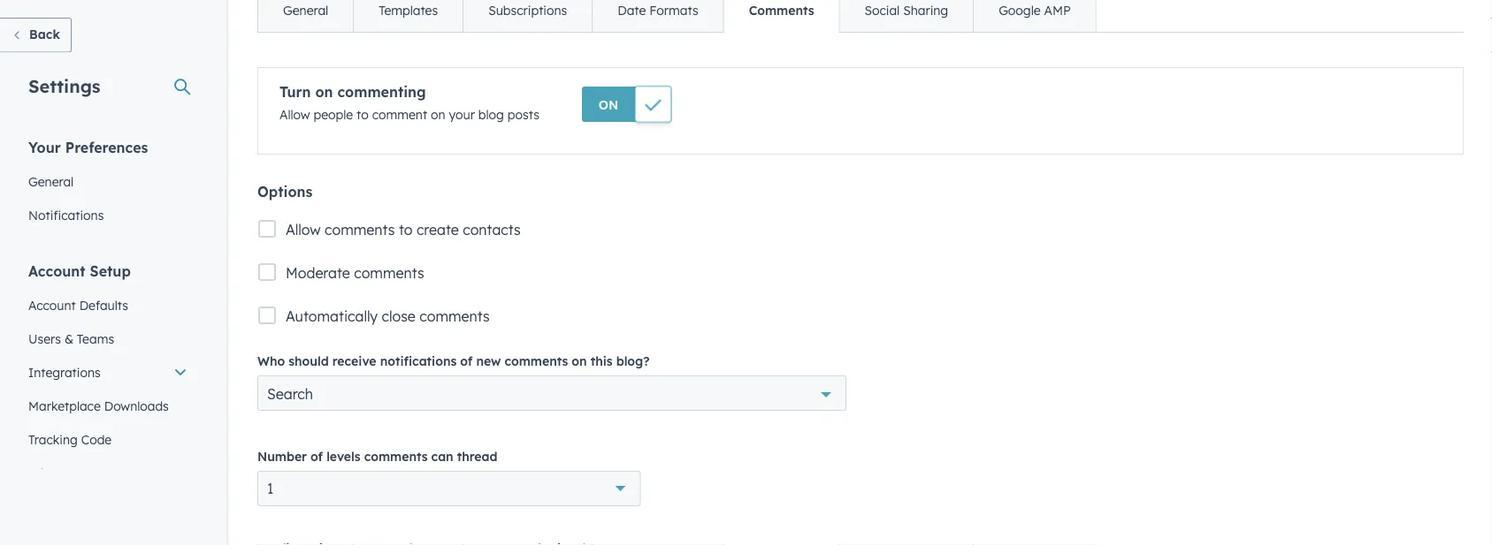 Task type: vqa. For each thing, say whether or not it's contained in the screenshot.
PRODUCTS 'popup button'
no



Task type: locate. For each thing, give the bounding box(es) containing it.
general down your
[[28, 174, 74, 189]]

tracking code link
[[18, 423, 198, 457]]

1 vertical spatial general
[[28, 174, 74, 189]]

code
[[81, 432, 112, 448]]

to
[[357, 107, 369, 123], [399, 222, 413, 239]]

general up turn
[[283, 3, 328, 19]]

notifications link
[[18, 199, 198, 232]]

to left create
[[399, 222, 413, 239]]

privacy
[[28, 466, 71, 481]]

on
[[599, 97, 619, 113]]

0 vertical spatial account
[[28, 262, 85, 280]]

1 vertical spatial &
[[75, 466, 83, 481]]

of left new
[[460, 354, 473, 370]]

templates button
[[353, 0, 463, 32]]

comments up moderate comments
[[325, 222, 395, 239]]

thread
[[457, 450, 498, 465]]

0 vertical spatial to
[[357, 107, 369, 123]]

teams
[[77, 331, 114, 347]]

social sharing
[[865, 3, 948, 19]]

1 horizontal spatial &
[[75, 466, 83, 481]]

your preferences
[[28, 138, 148, 156]]

& right users
[[64, 331, 73, 347]]

allow inside turn on commenting allow people to comment on your blog posts
[[280, 107, 310, 123]]

&
[[64, 331, 73, 347], [75, 466, 83, 481]]

of left levels
[[311, 450, 323, 465]]

can
[[431, 450, 453, 465]]

receive
[[332, 354, 376, 370]]

general inside button
[[283, 3, 328, 19]]

& right privacy
[[75, 466, 83, 481]]

general for general link
[[28, 174, 74, 189]]

2 account from the top
[[28, 298, 76, 313]]

comments
[[749, 3, 814, 19]]

account up account defaults
[[28, 262, 85, 280]]

1 account from the top
[[28, 262, 85, 280]]

account for account setup
[[28, 262, 85, 280]]

number of levels comments can thread
[[257, 450, 498, 465]]

search
[[267, 386, 313, 404]]

of
[[460, 354, 473, 370], [311, 450, 323, 465]]

1 vertical spatial account
[[28, 298, 76, 313]]

0 vertical spatial allow
[[280, 107, 310, 123]]

allow down turn
[[280, 107, 310, 123]]

1 button
[[257, 472, 641, 507]]

amp
[[1044, 3, 1071, 19]]

subscriptions
[[488, 3, 567, 19]]

comments button
[[723, 0, 839, 32]]

downloads
[[104, 399, 169, 414]]

privacy & consent link
[[18, 457, 198, 491]]

google amp button
[[973, 0, 1096, 32]]

account defaults
[[28, 298, 128, 313]]

0 vertical spatial &
[[64, 331, 73, 347]]

0 horizontal spatial &
[[64, 331, 73, 347]]

to right people
[[357, 107, 369, 123]]

consent
[[87, 466, 135, 481]]

comments up "who should receive notifications of new comments on this blog?" in the bottom left of the page
[[420, 308, 490, 326]]

1 vertical spatial on
[[431, 107, 445, 123]]

1 horizontal spatial to
[[399, 222, 413, 239]]

sharing
[[903, 3, 948, 19]]

google
[[999, 3, 1041, 19]]

general inside your preferences element
[[28, 174, 74, 189]]

allow
[[280, 107, 310, 123], [286, 222, 321, 239]]

navigation
[[257, 0, 1097, 33]]

moderate
[[286, 265, 350, 283]]

account setup
[[28, 262, 131, 280]]

0 vertical spatial on
[[315, 84, 333, 101]]

2 vertical spatial on
[[572, 354, 587, 370]]

marketplace downloads
[[28, 399, 169, 414]]

0 horizontal spatial of
[[311, 450, 323, 465]]

subscriptions button
[[463, 0, 592, 32]]

integrations
[[28, 365, 101, 380]]

posts
[[508, 107, 539, 123]]

navigation containing general
[[257, 0, 1097, 33]]

close
[[382, 308, 416, 326]]

1 horizontal spatial of
[[460, 354, 473, 370]]

comments
[[325, 222, 395, 239], [354, 265, 424, 283], [420, 308, 490, 326], [505, 354, 568, 370], [364, 450, 428, 465]]

commenting
[[337, 84, 426, 101]]

on for commenting
[[431, 107, 445, 123]]

formats
[[650, 3, 699, 19]]

tracking
[[28, 432, 78, 448]]

new
[[476, 354, 501, 370]]

back
[[29, 27, 60, 42]]

account up users
[[28, 298, 76, 313]]

general
[[283, 3, 328, 19], [28, 174, 74, 189]]

on
[[315, 84, 333, 101], [431, 107, 445, 123], [572, 354, 587, 370]]

allow down the "options"
[[286, 222, 321, 239]]

blog?
[[616, 354, 650, 370]]

& for users
[[64, 331, 73, 347]]

0 horizontal spatial on
[[315, 84, 333, 101]]

number
[[257, 450, 307, 465]]

on left this
[[572, 354, 587, 370]]

on left your
[[431, 107, 445, 123]]

your preferences element
[[18, 138, 198, 232]]

your
[[28, 138, 61, 156]]

0 horizontal spatial to
[[357, 107, 369, 123]]

automatically
[[286, 308, 378, 326]]

general link
[[18, 165, 198, 199]]

0 horizontal spatial general
[[28, 174, 74, 189]]

preferences
[[65, 138, 148, 156]]

2 horizontal spatial on
[[572, 354, 587, 370]]

date formats button
[[592, 0, 723, 32]]

1 horizontal spatial on
[[431, 107, 445, 123]]

account
[[28, 262, 85, 280], [28, 298, 76, 313]]

general for the 'general' button
[[283, 3, 328, 19]]

account for account defaults
[[28, 298, 76, 313]]

allow comments to create contacts
[[286, 222, 521, 239]]

on up people
[[315, 84, 333, 101]]

account setup element
[[18, 261, 198, 524]]

options
[[257, 184, 313, 201]]

0 vertical spatial general
[[283, 3, 328, 19]]

comments right new
[[505, 354, 568, 370]]

comments up automatically close comments
[[354, 265, 424, 283]]

tracking code
[[28, 432, 112, 448]]

date
[[618, 3, 646, 19]]

1 horizontal spatial general
[[283, 3, 328, 19]]



Task type: describe. For each thing, give the bounding box(es) containing it.
users & teams
[[28, 331, 114, 347]]

comment
[[372, 107, 427, 123]]

to inside turn on commenting allow people to comment on your blog posts
[[357, 107, 369, 123]]

comments left can
[[364, 450, 428, 465]]

1 vertical spatial of
[[311, 450, 323, 465]]

on for receive
[[572, 354, 587, 370]]

privacy & consent
[[28, 466, 135, 481]]

settings
[[28, 75, 100, 97]]

marketplace downloads link
[[18, 390, 198, 423]]

turn on commenting allow people to comment on your blog posts
[[280, 84, 539, 123]]

back link
[[0, 18, 72, 53]]

notifications
[[28, 207, 104, 223]]

who should receive notifications of new comments on this blog?
[[257, 354, 650, 370]]

users & teams link
[[18, 322, 198, 356]]

notifications
[[380, 354, 457, 370]]

1 vertical spatial allow
[[286, 222, 321, 239]]

this
[[591, 354, 613, 370]]

users
[[28, 331, 61, 347]]

automatically close comments
[[286, 308, 490, 326]]

integrations button
[[18, 356, 198, 390]]

setup
[[90, 262, 131, 280]]

0 vertical spatial of
[[460, 354, 473, 370]]

moderate comments
[[286, 265, 424, 283]]

defaults
[[79, 298, 128, 313]]

account defaults link
[[18, 289, 198, 322]]

date formats
[[618, 3, 699, 19]]

social
[[865, 3, 900, 19]]

your
[[449, 107, 475, 123]]

social sharing button
[[839, 0, 973, 32]]

who
[[257, 354, 285, 370]]

should
[[289, 354, 329, 370]]

1
[[267, 481, 274, 498]]

google amp
[[999, 3, 1071, 19]]

marketplace
[[28, 399, 101, 414]]

& for privacy
[[75, 466, 83, 481]]

1 vertical spatial to
[[399, 222, 413, 239]]

create
[[417, 222, 459, 239]]

turn
[[280, 84, 311, 101]]

blog
[[478, 107, 504, 123]]

templates
[[379, 3, 438, 19]]

levels
[[327, 450, 361, 465]]

contacts
[[463, 222, 521, 239]]

people
[[314, 107, 353, 123]]

general button
[[258, 0, 353, 32]]



